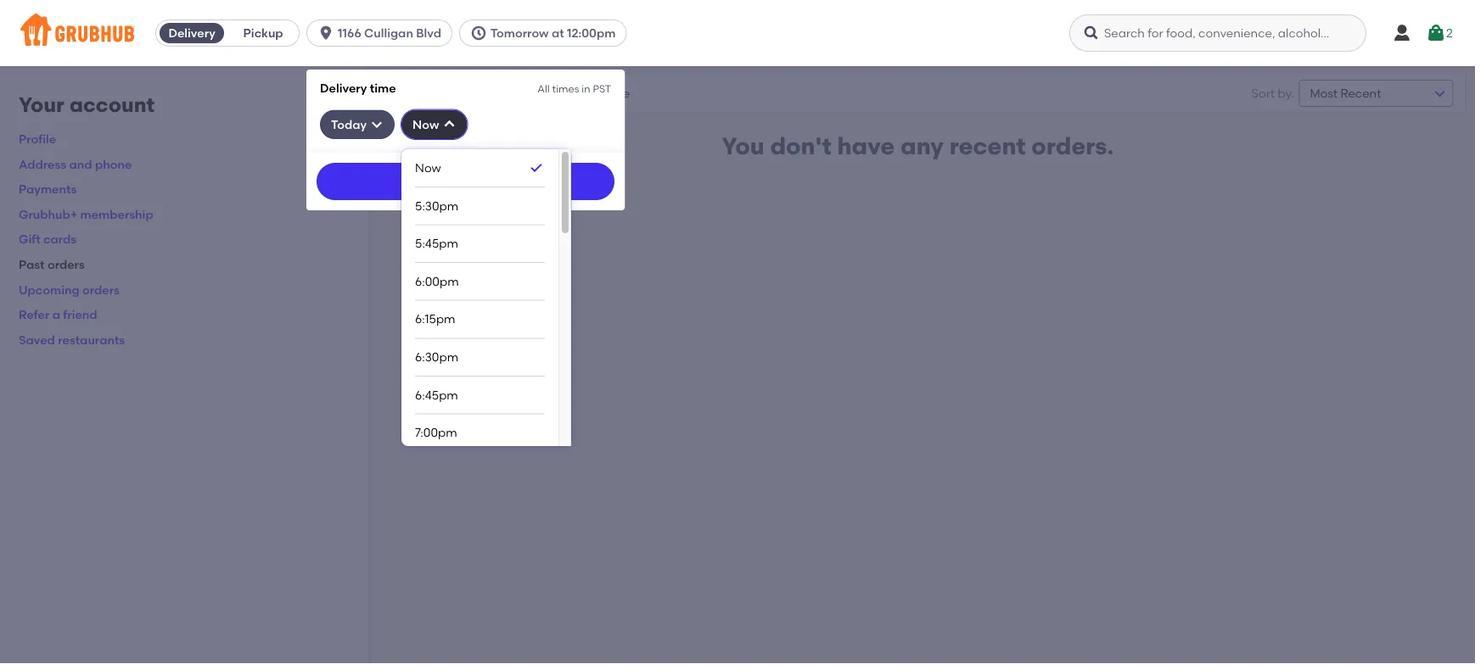 Task type: locate. For each thing, give the bounding box(es) containing it.
6:00pm
[[415, 274, 459, 289]]

orders up friend
[[82, 282, 120, 297]]

update button
[[317, 163, 615, 200]]

delivery up today on the top
[[320, 81, 367, 95]]

now
[[413, 117, 439, 132], [415, 160, 441, 175]]

12:00pm
[[567, 26, 616, 40]]

0 vertical spatial now
[[413, 117, 439, 132]]

svg image inside tomorrow at 12:00pm button
[[470, 25, 487, 42]]

grubhub+ membership link
[[19, 207, 153, 222]]

0 vertical spatial orders
[[47, 257, 85, 272]]

in
[[582, 82, 590, 95]]

1 horizontal spatial svg image
[[1426, 23, 1446, 43]]

list box containing now
[[415, 149, 545, 665]]

phone
[[95, 157, 132, 171]]

orders up upcoming orders
[[47, 257, 85, 272]]

membership
[[80, 207, 153, 222]]

delivery inside button
[[168, 26, 215, 40]]

list box inside main navigation navigation
[[415, 149, 545, 665]]

gift cards
[[19, 232, 77, 247]]

2 button
[[1426, 18, 1453, 48]]

address and phone
[[19, 157, 132, 171]]

at
[[552, 26, 564, 40]]

svg image right today on the top
[[370, 118, 384, 131]]

payments
[[19, 182, 77, 196]]

now down 'orders' button
[[413, 117, 439, 132]]

gift cards link
[[19, 232, 77, 247]]

your
[[19, 93, 64, 117]]

account
[[69, 93, 155, 117]]

0 horizontal spatial delivery
[[168, 26, 215, 40]]

have
[[837, 132, 895, 160]]

orders for past orders
[[47, 257, 85, 272]]

7:00pm
[[415, 426, 457, 440]]

svg image left tomorrow
[[470, 25, 487, 42]]

sort
[[1252, 86, 1275, 100]]

now for svg image underneath 'orders' button
[[413, 117, 439, 132]]

profile link
[[19, 132, 56, 146]]

saved
[[19, 333, 55, 347]]

delivery left pickup button at left
[[168, 26, 215, 40]]

delivery for delivery
[[168, 26, 215, 40]]

main navigation navigation
[[0, 0, 1475, 665]]

svg image
[[318, 25, 335, 42], [470, 25, 487, 42], [549, 83, 569, 104], [370, 118, 384, 131], [443, 118, 456, 131]]

1 vertical spatial delivery
[[320, 81, 367, 95]]

now inside option
[[415, 160, 441, 175]]

1 vertical spatial orders
[[82, 282, 120, 297]]

any
[[901, 132, 944, 160]]

svg image left 1166
[[318, 25, 335, 42]]

0 vertical spatial delivery
[[168, 26, 215, 40]]

1 vertical spatial now
[[415, 160, 441, 175]]

profile
[[19, 132, 56, 146]]

pickup
[[243, 26, 283, 40]]

refer a friend
[[19, 308, 97, 322]]

svg image
[[1426, 23, 1446, 43], [1083, 25, 1100, 42]]

time
[[370, 81, 396, 95]]

tomorrow at 12:00pm button
[[459, 20, 633, 47]]

now up "5:30pm" on the top of page
[[415, 160, 441, 175]]

cards
[[43, 232, 77, 247]]

grubhub+ membership
[[19, 207, 153, 222]]

1 horizontal spatial delivery
[[320, 81, 367, 95]]

orders
[[47, 257, 85, 272], [82, 282, 120, 297]]

svg image inside 1166 culligan blvd button
[[318, 25, 335, 42]]

delivery
[[168, 26, 215, 40], [320, 81, 367, 95]]

svg image left 'in'
[[549, 83, 569, 104]]

1166 culligan blvd button
[[306, 20, 459, 47]]

pst
[[593, 82, 611, 95]]

list box
[[415, 149, 545, 665]]

pickup button
[[228, 20, 299, 47]]

refer
[[19, 308, 50, 322]]

and
[[69, 157, 92, 171]]

0 horizontal spatial svg image
[[1083, 25, 1100, 42]]

past orders link
[[19, 257, 85, 272]]



Task type: vqa. For each thing, say whether or not it's contained in the screenshot.
Ice Cream
no



Task type: describe. For each thing, give the bounding box(es) containing it.
delivery button
[[156, 20, 228, 47]]

saved restaurants
[[19, 333, 125, 347]]

grubhub+
[[19, 207, 77, 222]]

tomorrow
[[491, 26, 549, 40]]

today
[[331, 117, 367, 132]]

update
[[447, 175, 485, 187]]

payments link
[[19, 182, 77, 196]]

5:30pm
[[415, 199, 459, 213]]

gift
[[19, 232, 40, 247]]

6:15pm
[[415, 312, 455, 326]]

past
[[19, 257, 45, 272]]

all times in pst
[[538, 82, 611, 95]]

orders.
[[1031, 132, 1114, 160]]

recent
[[950, 132, 1026, 160]]

svg image inside 2 button
[[1426, 23, 1446, 43]]

you don't have any recent orders.
[[722, 132, 1114, 160]]

now for check icon
[[415, 160, 441, 175]]

friend
[[63, 308, 97, 322]]

saved restaurants link
[[19, 333, 125, 347]]

delivery time
[[320, 81, 396, 95]]

now option
[[415, 149, 545, 187]]

6:30pm
[[415, 350, 458, 364]]

upcoming orders
[[19, 282, 120, 297]]

culligan
[[364, 26, 413, 40]]

refer a friend link
[[19, 308, 97, 322]]

1166 culligan blvd
[[338, 26, 441, 40]]

orders for upcoming orders
[[82, 282, 120, 297]]

orders
[[394, 86, 434, 100]]

orders button
[[379, 82, 450, 105]]

past orders
[[19, 257, 85, 272]]

tomorrow at 12:00pm
[[491, 26, 616, 40]]

upcoming orders link
[[19, 282, 120, 297]]

you
[[722, 132, 765, 160]]

all
[[538, 82, 550, 95]]

restaurants
[[58, 333, 125, 347]]

delivery for delivery time
[[320, 81, 367, 95]]

upcoming
[[19, 282, 80, 297]]

address and phone link
[[19, 157, 132, 171]]

your account
[[19, 93, 155, 117]]

check icon image
[[528, 159, 545, 176]]

2
[[1446, 26, 1453, 40]]

address
[[19, 157, 66, 171]]

6:45pm
[[415, 388, 458, 402]]

by:
[[1278, 86, 1295, 100]]

svg image down 'orders' button
[[443, 118, 456, 131]]

blvd
[[416, 26, 441, 40]]

5:45pm
[[415, 236, 458, 251]]

don't
[[770, 132, 832, 160]]

sort by:
[[1252, 86, 1295, 100]]

a
[[52, 308, 60, 322]]

times
[[552, 82, 579, 95]]

1166
[[338, 26, 361, 40]]



